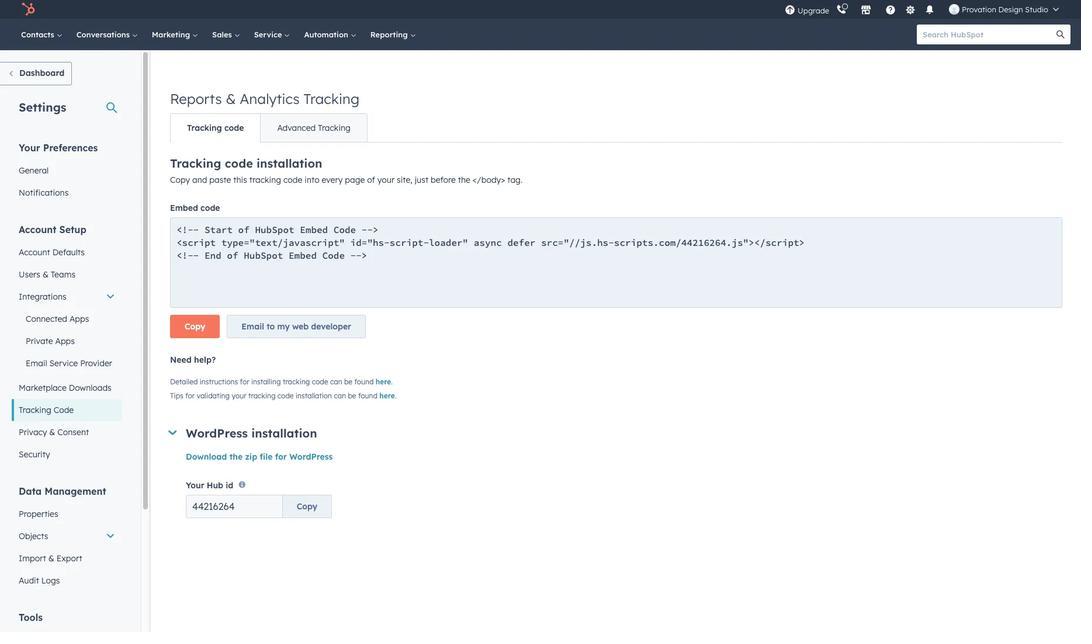 Task type: vqa. For each thing, say whether or not it's contained in the screenshot.
WordPress installation
yes



Task type: locate. For each thing, give the bounding box(es) containing it.
search image
[[1057, 30, 1065, 39]]

& for analytics
[[226, 90, 236, 108]]

for right tips
[[185, 392, 195, 400]]

.
[[391, 378, 393, 386], [395, 392, 397, 400]]

data management
[[19, 486, 106, 497]]

0 horizontal spatial email
[[26, 358, 47, 369]]

apps up private apps link
[[69, 314, 89, 324]]

0 vertical spatial copy button
[[170, 315, 220, 338]]

1 vertical spatial installation
[[296, 392, 332, 400]]

1 vertical spatial wordpress
[[289, 452, 333, 462]]

0 vertical spatial installation
[[257, 156, 322, 171]]

navigation containing tracking code
[[170, 113, 368, 143]]

your up the general
[[19, 142, 40, 154]]

wordpress
[[186, 426, 248, 441], [289, 452, 333, 462]]

0 vertical spatial found
[[354, 378, 374, 386]]

tracking
[[303, 90, 359, 108], [187, 123, 222, 133], [318, 123, 351, 133], [170, 156, 221, 171], [19, 405, 51, 415]]

account up users
[[19, 247, 50, 258]]

0 vertical spatial account
[[19, 224, 56, 235]]

& right users
[[43, 269, 48, 280]]

users & teams
[[19, 269, 75, 280]]

wordpress right 'file' at the left bottom of page
[[289, 452, 333, 462]]

1 horizontal spatial your
[[186, 481, 204, 491]]

your inside the tracking code installation copy and paste this tracking code into every page of your site, just before the </body> tag.
[[377, 175, 395, 185]]

the right 'before'
[[458, 175, 470, 185]]

</body>
[[473, 175, 505, 185]]

can
[[330, 378, 342, 386], [334, 392, 346, 400]]

1 horizontal spatial your
[[377, 175, 395, 185]]

2 vertical spatial copy
[[297, 502, 317, 512]]

1 vertical spatial copy button
[[283, 495, 332, 519]]

for right 'file' at the left bottom of page
[[275, 452, 287, 462]]

0 horizontal spatial the
[[229, 452, 243, 462]]

navigation
[[170, 113, 368, 143]]

service right sales link
[[254, 30, 284, 39]]

2 horizontal spatial for
[[275, 452, 287, 462]]

objects
[[19, 531, 48, 542]]

your left hub
[[186, 481, 204, 491]]

download the zip file for wordpress link
[[186, 452, 333, 462]]

tracking inside tracking code link
[[19, 405, 51, 415]]

1 vertical spatial .
[[395, 392, 397, 400]]

conversations link
[[69, 19, 145, 50]]

id
[[226, 481, 233, 491]]

embed code element
[[170, 217, 1062, 345]]

users & teams link
[[12, 264, 122, 286]]

detailed
[[170, 378, 198, 386]]

menu
[[784, 0, 1067, 19]]

wordpress up download
[[186, 426, 248, 441]]

1 vertical spatial tracking
[[283, 378, 310, 386]]

of
[[367, 175, 375, 185]]

here
[[376, 378, 391, 386], [379, 392, 395, 400]]

your right 'of'
[[377, 175, 395, 185]]

your down instructions in the bottom left of the page
[[232, 392, 246, 400]]

tracking right this
[[249, 175, 281, 185]]

service inside account setup element
[[49, 358, 78, 369]]

2 vertical spatial installation
[[251, 426, 317, 441]]

1 horizontal spatial email
[[242, 321, 264, 332]]

0 horizontal spatial for
[[185, 392, 195, 400]]

2 account from the top
[[19, 247, 50, 258]]

here link
[[376, 378, 391, 386], [379, 392, 395, 400]]

audit logs link
[[12, 570, 122, 592]]

& inside 'link'
[[49, 427, 55, 438]]

logs
[[41, 576, 60, 586]]

found
[[354, 378, 374, 386], [358, 392, 377, 400]]

defaults
[[52, 247, 85, 258]]

wordpress installation
[[186, 426, 317, 441]]

your preferences
[[19, 142, 98, 154]]

0 vertical spatial copy
[[170, 175, 190, 185]]

0 horizontal spatial your
[[232, 392, 246, 400]]

1 account from the top
[[19, 224, 56, 235]]

copy for left copy button
[[185, 321, 205, 332]]

0 vertical spatial your
[[19, 142, 40, 154]]

code left into
[[283, 175, 302, 185]]

your
[[377, 175, 395, 185], [232, 392, 246, 400]]

0 horizontal spatial your
[[19, 142, 40, 154]]

code
[[224, 123, 244, 133], [225, 156, 253, 171], [283, 175, 302, 185], [200, 203, 220, 213], [312, 378, 328, 386], [277, 392, 294, 400]]

data
[[19, 486, 42, 497]]

1 vertical spatial apps
[[55, 336, 75, 347]]

tracking inside tracking code link
[[187, 123, 222, 133]]

0 vertical spatial your
[[377, 175, 395, 185]]

tracking down reports
[[187, 123, 222, 133]]

advanced tracking link
[[260, 114, 367, 142]]

account up account defaults
[[19, 224, 56, 235]]

hub
[[207, 481, 223, 491]]

0 vertical spatial here link
[[376, 378, 391, 386]]

service
[[254, 30, 284, 39], [49, 358, 78, 369]]

0 horizontal spatial service
[[49, 358, 78, 369]]

properties link
[[12, 503, 122, 525]]

management
[[45, 486, 106, 497]]

& for consent
[[49, 427, 55, 438]]

settings
[[19, 100, 66, 115]]

0 vertical spatial .
[[391, 378, 393, 386]]

security
[[19, 449, 50, 460]]

be
[[344, 378, 352, 386], [348, 392, 356, 400]]

tracking
[[249, 175, 281, 185], [283, 378, 310, 386], [248, 392, 276, 400]]

notifications image
[[925, 5, 935, 16]]

for left installing
[[240, 378, 249, 386]]

tracking for tracking code
[[19, 405, 51, 415]]

1 horizontal spatial .
[[395, 392, 397, 400]]

apps
[[69, 314, 89, 324], [55, 336, 75, 347]]

0 vertical spatial tracking
[[249, 175, 281, 185]]

import
[[19, 553, 46, 564]]

the left zip
[[229, 452, 243, 462]]

tracking code link
[[171, 114, 260, 142]]

tracking up privacy
[[19, 405, 51, 415]]

0 vertical spatial email
[[242, 321, 264, 332]]

download the zip file for wordpress
[[186, 452, 333, 462]]

email to my web developer
[[242, 321, 351, 332]]

1 vertical spatial your
[[186, 481, 204, 491]]

email inside email to my web developer button
[[242, 321, 264, 332]]

tracking inside the tracking code installation copy and paste this tracking code into every page of your site, just before the </body> tag.
[[170, 156, 221, 171]]

0 vertical spatial here
[[376, 378, 391, 386]]

1 vertical spatial here link
[[379, 392, 395, 400]]

1 vertical spatial service
[[49, 358, 78, 369]]

your inside detailed instructions for installing tracking code can be found here . tips for validating your tracking code installation can be found here .
[[232, 392, 246, 400]]

tracking up and
[[170, 156, 221, 171]]

1 horizontal spatial service
[[254, 30, 284, 39]]

tracking code installation copy and paste this tracking code into every page of your site, just before the </body> tag.
[[170, 156, 522, 185]]

paste
[[209, 175, 231, 185]]

tracking up advanced tracking
[[303, 90, 359, 108]]

connected
[[26, 314, 67, 324]]

account setup
[[19, 224, 86, 235]]

code down the reports & analytics tracking
[[224, 123, 244, 133]]

to
[[267, 321, 275, 332]]

& right privacy
[[49, 427, 55, 438]]

email left to
[[242, 321, 264, 332]]

service down private apps link
[[49, 358, 78, 369]]

copy button
[[170, 315, 220, 338], [283, 495, 332, 519]]

automation
[[304, 30, 350, 39]]

email
[[242, 321, 264, 332], [26, 358, 47, 369]]

0 vertical spatial apps
[[69, 314, 89, 324]]

account defaults
[[19, 247, 85, 258]]

email for email service provider
[[26, 358, 47, 369]]

marketplaces button
[[854, 0, 878, 19]]

service link
[[247, 19, 297, 50]]

0 horizontal spatial .
[[391, 378, 393, 386]]

0 vertical spatial service
[[254, 30, 284, 39]]

embed
[[170, 203, 198, 213]]

data management element
[[12, 485, 122, 592]]

the
[[458, 175, 470, 185], [229, 452, 243, 462]]

installation inside detailed instructions for installing tracking code can be found here . tips for validating your tracking code installation can be found here .
[[296, 392, 332, 400]]

security link
[[12, 444, 122, 466]]

&
[[226, 90, 236, 108], [43, 269, 48, 280], [49, 427, 55, 438], [48, 553, 54, 564]]

email service provider link
[[12, 352, 122, 375]]

privacy & consent link
[[12, 421, 122, 444]]

code right embed
[[200, 203, 220, 213]]

tips
[[170, 392, 183, 400]]

email inside email service provider link
[[26, 358, 47, 369]]

reports & analytics tracking
[[170, 90, 359, 108]]

apps for connected apps
[[69, 314, 89, 324]]

copy inside embed code element
[[185, 321, 205, 332]]

email for email to my web developer
[[242, 321, 264, 332]]

1 vertical spatial account
[[19, 247, 50, 258]]

audit logs
[[19, 576, 60, 586]]

contacts
[[21, 30, 57, 39]]

tracking right advanced
[[318, 123, 351, 133]]

0 vertical spatial the
[[458, 175, 470, 185]]

tracking for tracking code
[[187, 123, 222, 133]]

1 vertical spatial your
[[232, 392, 246, 400]]

& up tracking code
[[226, 90, 236, 108]]

code down installing
[[277, 392, 294, 400]]

the inside the tracking code installation copy and paste this tracking code into every page of your site, just before the </body> tag.
[[458, 175, 470, 185]]

1 vertical spatial email
[[26, 358, 47, 369]]

marketing
[[152, 30, 192, 39]]

1 horizontal spatial the
[[458, 175, 470, 185]]

marketing link
[[145, 19, 205, 50]]

1 vertical spatial the
[[229, 452, 243, 462]]

1 vertical spatial copy
[[185, 321, 205, 332]]

0 vertical spatial wordpress
[[186, 426, 248, 441]]

0 vertical spatial for
[[240, 378, 249, 386]]

and
[[192, 175, 207, 185]]

email down private
[[26, 358, 47, 369]]

& inside data management element
[[48, 553, 54, 564]]

developer
[[311, 321, 351, 332]]

tracking down installing
[[248, 392, 276, 400]]

account for account setup
[[19, 224, 56, 235]]

apps up email service provider link
[[55, 336, 75, 347]]

tracking right installing
[[283, 378, 310, 386]]

& left "export"
[[48, 553, 54, 564]]

sales
[[212, 30, 234, 39]]



Task type: describe. For each thing, give the bounding box(es) containing it.
into
[[305, 175, 319, 185]]

connected apps
[[26, 314, 89, 324]]

studio
[[1025, 5, 1048, 14]]

0 vertical spatial can
[[330, 378, 342, 386]]

wordpress installation button
[[168, 426, 1062, 441]]

settings image
[[905, 5, 915, 15]]

provider
[[80, 358, 112, 369]]

marketplace
[[19, 383, 67, 393]]

& for export
[[48, 553, 54, 564]]

your preferences element
[[12, 141, 122, 204]]

detailed instructions for installing tracking code can be found here . tips for validating your tracking code installation can be found here .
[[170, 378, 397, 400]]

preferences
[[43, 142, 98, 154]]

1 vertical spatial can
[[334, 392, 346, 400]]

tracking code link
[[12, 399, 122, 421]]

1 horizontal spatial copy button
[[283, 495, 332, 519]]

notifications link
[[12, 182, 122, 204]]

reporting
[[370, 30, 410, 39]]

your for your preferences
[[19, 142, 40, 154]]

notifications
[[19, 188, 69, 198]]

& for teams
[[43, 269, 48, 280]]

help button
[[881, 0, 901, 19]]

marketplaces image
[[861, 5, 871, 16]]

copy for copy button to the right
[[297, 502, 317, 512]]

downloads
[[69, 383, 112, 393]]

code right installing
[[312, 378, 328, 386]]

search button
[[1051, 25, 1071, 44]]

setup
[[59, 224, 86, 235]]

advanced tracking
[[277, 123, 351, 133]]

provation design studio button
[[942, 0, 1066, 19]]

1 vertical spatial be
[[348, 392, 356, 400]]

your for your hub id
[[186, 481, 204, 491]]

general
[[19, 165, 49, 176]]

reports
[[170, 90, 222, 108]]

need
[[170, 355, 192, 365]]

connected apps link
[[12, 308, 122, 330]]

provation
[[962, 5, 996, 14]]

consent
[[57, 427, 89, 438]]

need help?
[[170, 355, 216, 365]]

tools
[[19, 612, 43, 624]]

menu containing provation design studio
[[784, 0, 1067, 19]]

notifications button
[[920, 0, 940, 19]]

tracking inside the tracking code installation copy and paste this tracking code into every page of your site, just before the </body> tag.
[[249, 175, 281, 185]]

dashboard
[[19, 68, 64, 78]]

validating
[[197, 392, 230, 400]]

automation link
[[297, 19, 363, 50]]

this
[[233, 175, 247, 185]]

conversations
[[76, 30, 132, 39]]

every
[[322, 175, 343, 185]]

private
[[26, 336, 53, 347]]

0 horizontal spatial copy button
[[170, 315, 220, 338]]

hubspot link
[[14, 2, 44, 16]]

account defaults link
[[12, 241, 122, 264]]

design
[[998, 5, 1023, 14]]

web
[[292, 321, 309, 332]]

zip
[[245, 452, 257, 462]]

tracking code
[[19, 405, 74, 415]]

page
[[345, 175, 365, 185]]

teams
[[51, 269, 75, 280]]

objects button
[[12, 525, 122, 548]]

tracking code
[[187, 123, 244, 133]]

1 vertical spatial for
[[185, 392, 195, 400]]

hubspot image
[[21, 2, 35, 16]]

<!-- Start of HubSpot Embed Code --> <script type="text/javascript" id="hs-script-loader" async defer src="//js.hs-scripts.com/44216264.js"></script> <!-- End of HubSpot Embed Code --> text field
[[170, 217, 1062, 308]]

calling icon image
[[836, 5, 847, 15]]

Search HubSpot search field
[[917, 25, 1060, 44]]

export
[[57, 553, 82, 564]]

upgrade image
[[785, 5, 795, 15]]

Your Hub id text field
[[186, 495, 283, 519]]

installation inside the tracking code installation copy and paste this tracking code into every page of your site, just before the </body> tag.
[[257, 156, 322, 171]]

file
[[260, 452, 273, 462]]

provation design studio
[[962, 5, 1048, 14]]

advanced
[[277, 123, 316, 133]]

calling icon button
[[832, 2, 851, 17]]

help image
[[885, 5, 896, 16]]

installing
[[251, 378, 281, 386]]

audit
[[19, 576, 39, 586]]

your hub id
[[186, 481, 233, 491]]

privacy & consent
[[19, 427, 89, 438]]

upgrade
[[798, 6, 829, 15]]

import & export link
[[12, 548, 122, 570]]

general link
[[12, 160, 122, 182]]

tracking for tracking code installation copy and paste this tracking code into every page of your site, just before the </body> tag.
[[170, 156, 221, 171]]

embed code
[[170, 203, 220, 213]]

integrations button
[[12, 286, 122, 308]]

0 vertical spatial be
[[344, 378, 352, 386]]

1 vertical spatial found
[[358, 392, 377, 400]]

marketplace downloads
[[19, 383, 112, 393]]

1 horizontal spatial for
[[240, 378, 249, 386]]

here link for tips for validating your tracking code installation can be found
[[379, 392, 395, 400]]

marketplace downloads link
[[12, 377, 122, 399]]

caret image
[[168, 430, 177, 435]]

settings link
[[903, 3, 918, 15]]

integrations
[[19, 292, 66, 302]]

email service provider
[[26, 358, 112, 369]]

code up this
[[225, 156, 253, 171]]

account setup element
[[12, 223, 122, 466]]

help?
[[194, 355, 216, 365]]

tracking inside advanced tracking link
[[318, 123, 351, 133]]

code
[[54, 405, 74, 415]]

private apps link
[[12, 330, 122, 352]]

2 vertical spatial tracking
[[248, 392, 276, 400]]

dashboard link
[[0, 62, 72, 85]]

1 vertical spatial here
[[379, 392, 395, 400]]

download
[[186, 452, 227, 462]]

account for account defaults
[[19, 247, 50, 258]]

james peterson image
[[949, 4, 960, 15]]

copy inside the tracking code installation copy and paste this tracking code into every page of your site, just before the </body> tag.
[[170, 175, 190, 185]]

here link for detailed instructions for installing tracking code can be found
[[376, 378, 391, 386]]

before
[[431, 175, 456, 185]]

1 horizontal spatial wordpress
[[289, 452, 333, 462]]

2 vertical spatial for
[[275, 452, 287, 462]]

reporting link
[[363, 19, 423, 50]]

apps for private apps
[[55, 336, 75, 347]]

tag.
[[507, 175, 522, 185]]

0 horizontal spatial wordpress
[[186, 426, 248, 441]]



